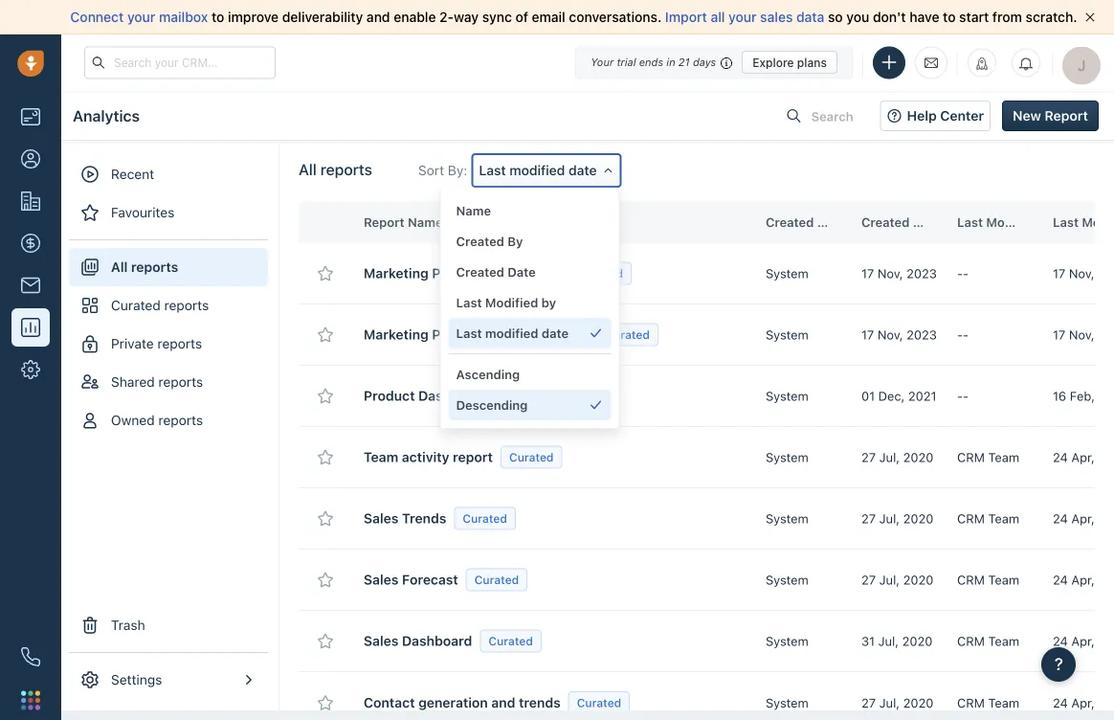 Task type: locate. For each thing, give the bounding box(es) containing it.
2 your from the left
[[729, 9, 757, 25]]

email
[[532, 9, 566, 25]]

so
[[828, 9, 843, 25]]

in
[[667, 56, 676, 68]]

your left mailbox
[[127, 9, 156, 25]]

phone element
[[11, 638, 50, 676]]

improve
[[228, 9, 279, 25]]

your trial ends in 21 days
[[591, 56, 716, 68]]

1 horizontal spatial your
[[729, 9, 757, 25]]

0 horizontal spatial to
[[212, 9, 224, 25]]

your
[[127, 9, 156, 25], [729, 9, 757, 25]]

1 horizontal spatial to
[[943, 9, 956, 25]]

deliverability
[[282, 9, 363, 25]]

of
[[516, 9, 528, 25]]

connect your mailbox to improve deliverability and enable 2-way sync of email conversations. import all your sales data so you don't have to start from scratch.
[[70, 9, 1078, 25]]

import
[[665, 9, 707, 25]]

to right mailbox
[[212, 9, 224, 25]]

send email image
[[925, 55, 938, 71]]

explore plans link
[[742, 51, 838, 74]]

days
[[693, 56, 716, 68]]

to
[[212, 9, 224, 25], [943, 9, 956, 25]]

have
[[910, 9, 940, 25]]

to left start
[[943, 9, 956, 25]]

scratch.
[[1026, 9, 1078, 25]]

0 horizontal spatial your
[[127, 9, 156, 25]]

2 to from the left
[[943, 9, 956, 25]]

sales
[[760, 9, 793, 25]]

mailbox
[[159, 9, 208, 25]]

your right all
[[729, 9, 757, 25]]

Search your CRM... text field
[[84, 46, 276, 79]]

import all your sales data link
[[665, 9, 828, 25]]

explore plans
[[753, 56, 827, 69]]

and
[[367, 9, 390, 25]]

what's new image
[[976, 57, 989, 70]]

2-
[[440, 9, 454, 25]]

1 your from the left
[[127, 9, 156, 25]]

ends
[[639, 56, 664, 68]]



Task type: describe. For each thing, give the bounding box(es) containing it.
connect your mailbox link
[[70, 9, 212, 25]]

connect
[[70, 9, 124, 25]]

close image
[[1086, 12, 1095, 22]]

way
[[454, 9, 479, 25]]

don't
[[873, 9, 906, 25]]

your
[[591, 56, 614, 68]]

from
[[993, 9, 1023, 25]]

you
[[847, 9, 870, 25]]

freshworks switcher image
[[21, 691, 40, 710]]

enable
[[394, 9, 436, 25]]

trial
[[617, 56, 636, 68]]

explore
[[753, 56, 794, 69]]

data
[[797, 9, 825, 25]]

start
[[960, 9, 989, 25]]

all
[[711, 9, 725, 25]]

plans
[[797, 56, 827, 69]]

21
[[679, 56, 690, 68]]

conversations.
[[569, 9, 662, 25]]

phone image
[[21, 647, 40, 666]]

1 to from the left
[[212, 9, 224, 25]]

sync
[[482, 9, 512, 25]]



Task type: vqa. For each thing, say whether or not it's contained in the screenshot.
'Scheduled' Link
no



